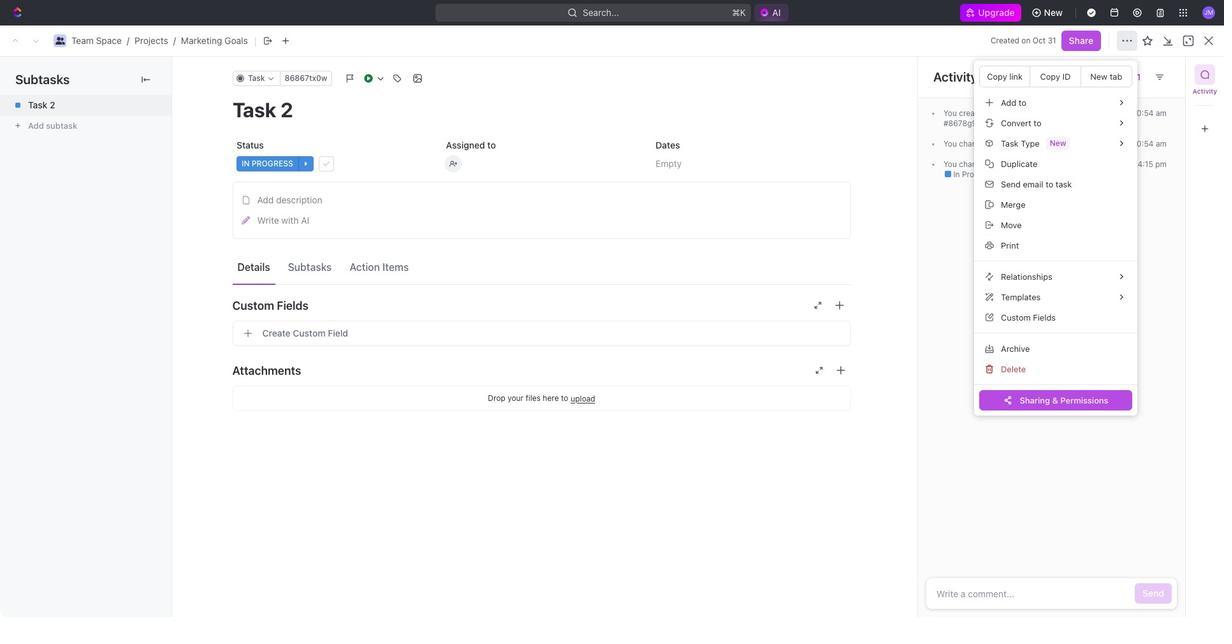 Task type: describe. For each thing, give the bounding box(es) containing it.
created for created by me
[[888, 87, 927, 99]]

create custom field
[[262, 328, 348, 339]]

new for new button
[[1045, 7, 1063, 18]]

sidebar navigation
[[0, 26, 163, 617]]

new tab button
[[1082, 66, 1132, 87]]

action items
[[350, 261, 409, 273]]

jm for 2nd jeremy miller, , element from the right
[[993, 251, 1004, 261]]

upload
[[571, 394, 596, 403]]

have
[[1033, 119, 1051, 128]]

nov 21 cell
[[881, 245, 983, 268]]

templates button
[[980, 287, 1133, 307]]

from for yesterday at 4:15 pm
[[1017, 159, 1034, 169]]

task for to
[[1056, 179, 1073, 189]]

shared
[[296, 205, 326, 216]]

2 dashboard link from the left
[[883, 103, 1204, 124]]

items
[[383, 261, 409, 273]]

tab
[[1110, 71, 1123, 81]]

86867tx0w
[[285, 73, 327, 83]]

drop your files here to upload
[[488, 394, 596, 403]]

progress
[[963, 170, 995, 179]]

yesterday
[[1092, 159, 1127, 169]]

fields inside custom fields dropdown button
[[277, 299, 309, 312]]

write with ai
[[257, 215, 309, 226]]

86867tx0w button
[[279, 71, 332, 86]]

marketing
[[181, 35, 222, 46]]

31 for created this task by copying
[[1114, 108, 1123, 118]]

sharing & permissions button
[[980, 390, 1133, 411]]

#8678g9yk2
[[944, 119, 990, 128]]

new for tab
[[1091, 71, 1108, 81]]

from for oct 31 at 10:54 am
[[1017, 139, 1034, 149]]

print
[[1002, 240, 1020, 250]]

activity inside task sidebar navigation tab list
[[1193, 87, 1218, 95]]

dashboard inside button
[[1166, 35, 1212, 46]]

2 / from the left
[[173, 35, 176, 46]]

row containing dashboard
[[178, 244, 1209, 269]]

docs
[[31, 110, 52, 121]]

space
[[96, 35, 122, 46]]

marketing goals link
[[181, 35, 248, 46]]

owner
[[991, 230, 1014, 240]]

task
[[1002, 138, 1019, 148]]

yesterday at 4:15 pm
[[1092, 159, 1167, 169]]

add to
[[1002, 97, 1027, 107]]

relationships button
[[980, 267, 1133, 287]]

new tab
[[1091, 71, 1123, 81]]

ai
[[301, 215, 309, 226]]

‎task
[[28, 100, 47, 110]]

assigned
[[446, 140, 485, 151]]

team space / projects / marketing goals |
[[71, 34, 257, 47]]

cell inside row
[[1187, 245, 1209, 268]]

my
[[219, 205, 231, 216]]

created
[[960, 108, 987, 118]]

created for created on oct 31
[[991, 36, 1020, 45]]

date updated button
[[881, 225, 957, 245]]

(you
[[992, 119, 1009, 128]]

to right "don't"
[[1034, 118, 1042, 128]]

in progress
[[952, 170, 995, 179]]

to inside task sidebar content section
[[1046, 139, 1056, 149]]

move button
[[980, 215, 1133, 235]]

copy id button
[[1031, 66, 1082, 87]]

don't
[[1011, 119, 1030, 128]]

to inside drop your files here to upload
[[561, 394, 569, 403]]

nov
[[889, 251, 905, 262]]

subtasks button
[[283, 255, 337, 279]]

delete
[[1002, 364, 1027, 374]]

2 horizontal spatial custom
[[1002, 312, 1031, 322]]

description
[[276, 195, 322, 205]]

projects link
[[135, 35, 168, 46]]

changed status from for oct 31 at 10:54 am
[[957, 139, 1036, 149]]

convert to
[[1002, 118, 1042, 128]]

send email to task button
[[980, 174, 1133, 195]]

link
[[1010, 71, 1023, 81]]

on
[[1022, 36, 1031, 45]]

team
[[71, 35, 94, 46]]

task type
[[1002, 138, 1040, 148]]

new button
[[1027, 3, 1071, 23]]

add to button
[[980, 92, 1133, 113]]

print button
[[980, 235, 1133, 256]]

changed for yesterday at 4:15 pm
[[960, 159, 991, 169]]

&
[[1053, 395, 1059, 405]]

attachments
[[233, 364, 301, 377]]

duplicate button
[[980, 154, 1133, 174]]

am for created this task by copying
[[1156, 108, 1167, 118]]

convert to button
[[980, 113, 1133, 133]]

dashboard for dashboard button below pencil image
[[208, 251, 254, 262]]

you inside you created this task by copying #8678g9yk2 (you don't have access)
[[944, 108, 957, 118]]

search dashboards
[[1042, 35, 1124, 46]]

goals
[[225, 35, 248, 46]]

status
[[236, 140, 264, 151]]

1 horizontal spatial custom
[[293, 328, 326, 339]]

dashboards inside button
[[1074, 35, 1124, 46]]

table containing dashboard
[[178, 225, 1209, 269]]

type
[[1021, 138, 1040, 148]]

duplicate
[[1002, 159, 1038, 169]]

dashboards left "|"
[[186, 35, 235, 46]]

share
[[1070, 35, 1094, 46]]

user group image
[[55, 37, 65, 45]]

dashboard for 2nd the dashboard link from right
[[212, 108, 257, 119]]

your
[[508, 394, 524, 403]]

email
[[1024, 179, 1044, 189]]

subtasks inside button
[[288, 261, 332, 273]]

dates
[[656, 140, 680, 151]]

changed status from for yesterday at 4:15 pm
[[957, 159, 1036, 169]]

details
[[238, 261, 270, 273]]

team space link
[[71, 35, 122, 46]]

search...
[[583, 7, 620, 18]]

copy link
[[988, 71, 1023, 81]]

status for yesterday
[[993, 159, 1015, 169]]

task sidebar navigation tab list
[[1192, 64, 1220, 139]]

dashboards inside "button"
[[234, 205, 285, 216]]

‎task 2
[[28, 100, 55, 110]]

merge
[[1002, 199, 1026, 210]]



Task type: locate. For each thing, give the bounding box(es) containing it.
send
[[1002, 179, 1021, 189], [1143, 588, 1165, 599]]

1 vertical spatial status
[[993, 159, 1015, 169]]

custom fields down templates on the right of the page
[[1002, 312, 1056, 322]]

you
[[944, 108, 957, 118], [944, 139, 957, 149], [944, 159, 957, 169]]

custom fields button
[[980, 307, 1133, 328]]

task down the 'add to'
[[1005, 108, 1020, 118]]

10:54 for changed status from
[[1134, 139, 1154, 149]]

oct 31 at 10:54 am for created this task by copying
[[1099, 108, 1167, 118]]

changed up in progress
[[960, 159, 991, 169]]

/ right projects link
[[173, 35, 176, 46]]

1 10:54 from the top
[[1134, 108, 1154, 118]]

jeremy miller, , element down search by name... text box
[[1097, 249, 1112, 264]]

tab list containing my dashboards
[[193, 199, 429, 225]]

add up my dashboards
[[257, 195, 274, 205]]

dashboards up pencil image
[[234, 205, 285, 216]]

jeremy miller, , element down owner in the right of the page
[[991, 249, 1006, 264]]

/ right space
[[127, 35, 129, 46]]

you created this task by copying #8678g9yk2 (you don't have access)
[[944, 108, 1082, 128]]

fields inside custom fields button
[[1034, 312, 1056, 322]]

4:15
[[1138, 159, 1154, 169]]

add
[[1002, 97, 1017, 107], [257, 195, 274, 205]]

activity inside task sidebar content section
[[934, 70, 978, 84]]

1 vertical spatial send
[[1143, 588, 1165, 599]]

oct 31 at 10:54 am down tab
[[1099, 108, 1167, 118]]

pencil image
[[242, 216, 250, 225]]

1 horizontal spatial subtasks
[[288, 261, 332, 273]]

0 vertical spatial you
[[944, 108, 957, 118]]

1 horizontal spatial copy
[[1041, 71, 1061, 81]]

2 from from the top
[[1017, 159, 1034, 169]]

to
[[1019, 97, 1027, 107], [1034, 118, 1042, 128], [1046, 139, 1056, 149], [487, 140, 496, 151], [1046, 179, 1054, 189], [561, 394, 569, 403]]

move
[[1002, 220, 1022, 230]]

by left the me
[[929, 87, 941, 99]]

2 vertical spatial oct
[[1099, 139, 1112, 149]]

0 horizontal spatial add
[[257, 195, 274, 205]]

send for send email to task
[[1002, 179, 1021, 189]]

1 horizontal spatial add
[[1002, 97, 1017, 107]]

add inside dropdown button
[[1002, 97, 1017, 107]]

1 changed from the top
[[960, 139, 991, 149]]

task for this
[[1005, 108, 1020, 118]]

2 changed status from from the top
[[957, 159, 1036, 169]]

1 vertical spatial activity
[[1193, 87, 1218, 95]]

by inside you created this task by copying #8678g9yk2 (you don't have access)
[[1022, 108, 1031, 118]]

oct 31 at 10:54 am
[[1099, 108, 1167, 118], [1099, 139, 1167, 149]]

oct down new tab button
[[1099, 108, 1112, 118]]

you down #8678g9yk2
[[944, 139, 957, 149]]

oct 31 at 10:54 am up yesterday at 4:15 pm
[[1099, 139, 1167, 149]]

2 vertical spatial 31
[[1114, 139, 1123, 149]]

1 vertical spatial from
[[1017, 159, 1034, 169]]

0 vertical spatial 31
[[1048, 36, 1057, 45]]

2 vertical spatial you
[[944, 159, 957, 169]]

Search by name... text field
[[1007, 200, 1202, 219]]

dashboard button down pencil image
[[194, 244, 274, 269]]

send email to task
[[1002, 179, 1073, 189]]

0 horizontal spatial fields
[[277, 299, 309, 312]]

2
[[50, 100, 55, 110]]

dashboard up "status" in the top left of the page
[[212, 108, 257, 119]]

create custom field button
[[233, 321, 851, 346]]

1 horizontal spatial jeremy miller, , element
[[1097, 249, 1112, 264]]

changed
[[960, 139, 991, 149], [960, 159, 991, 169]]

2 status from the top
[[993, 159, 1015, 169]]

cell
[[1187, 245, 1209, 268]]

custom fields inside dropdown button
[[233, 299, 309, 312]]

copy link button
[[980, 66, 1031, 87]]

row containing date updated
[[178, 225, 1209, 246]]

subtasks up inbox
[[15, 72, 70, 87]]

merge button
[[980, 195, 1133, 215]]

you up in
[[944, 159, 957, 169]]

upgrade
[[979, 7, 1015, 18]]

copy for copy link
[[988, 71, 1008, 81]]

am up pm
[[1156, 139, 1167, 149]]

created
[[991, 36, 1020, 45], [888, 87, 927, 99]]

10:54 for created this task by copying
[[1134, 108, 1154, 118]]

to up you created this task by copying #8678g9yk2 (you don't have access)
[[1019, 97, 1027, 107]]

copy left id
[[1041, 71, 1061, 81]]

⌘k
[[733, 7, 747, 18]]

from
[[1017, 139, 1034, 149], [1017, 159, 1034, 169]]

0 vertical spatial oct
[[1033, 36, 1046, 45]]

0 horizontal spatial jeremy miller, , element
[[991, 249, 1006, 264]]

3 you from the top
[[944, 159, 957, 169]]

1 from from the top
[[1017, 139, 1034, 149]]

with
[[282, 215, 299, 226]]

2 oct 31 at 10:54 am from the top
[[1099, 139, 1167, 149]]

activity
[[934, 70, 978, 84], [1193, 87, 1218, 95]]

changed for oct 31 at 10:54 am
[[960, 139, 991, 149]]

1 vertical spatial task
[[1056, 179, 1073, 189]]

fields down templates dropdown button
[[1034, 312, 1056, 322]]

1 status from the top
[[993, 139, 1015, 149]]

task down the duplicate button
[[1056, 179, 1073, 189]]

at for created this task by copying
[[1125, 108, 1132, 118]]

activity up the me
[[934, 70, 978, 84]]

0 vertical spatial send
[[1002, 179, 1021, 189]]

1 changed status from from the top
[[957, 139, 1036, 149]]

at up yesterday at 4:15 pm
[[1125, 139, 1132, 149]]

0 vertical spatial am
[[1156, 108, 1167, 118]]

status for oct
[[993, 139, 1015, 149]]

1 vertical spatial at
[[1125, 139, 1132, 149]]

0 horizontal spatial send
[[1002, 179, 1021, 189]]

add for add description
[[257, 195, 274, 205]]

1 vertical spatial 31
[[1114, 108, 1123, 118]]

pm
[[1156, 159, 1167, 169]]

at down new tab button
[[1125, 108, 1132, 118]]

1 am from the top
[[1156, 108, 1167, 118]]

oct 31 at 10:54 am for changed status from
[[1099, 139, 1167, 149]]

0 horizontal spatial custom fields
[[233, 299, 309, 312]]

/
[[127, 35, 129, 46], [173, 35, 176, 46]]

status down "(you"
[[993, 139, 1015, 149]]

upgrade link
[[961, 4, 1022, 22]]

2 jeremy miller, , element from the left
[[1097, 249, 1112, 264]]

0 vertical spatial 10:54
[[1134, 108, 1154, 118]]

0 vertical spatial created
[[991, 36, 1020, 45]]

you for yesterday at 4:15 pm
[[944, 159, 957, 169]]

dashboard link
[[189, 103, 509, 124], [883, 103, 1204, 124]]

dashboard button down write with ai button at the top of page
[[194, 244, 873, 269]]

jm down print
[[993, 251, 1004, 261]]

jm inside button
[[1099, 252, 1110, 261]]

at left "4:15"
[[1129, 159, 1136, 169]]

1 horizontal spatial task
[[1056, 179, 1073, 189]]

dashboards
[[186, 35, 235, 46], [1074, 35, 1124, 46], [31, 131, 81, 142], [234, 205, 285, 216]]

|
[[254, 34, 257, 47]]

to right assigned
[[487, 140, 496, 151]]

inbox
[[31, 88, 53, 99]]

me
[[944, 87, 959, 99]]

created on oct 31
[[991, 36, 1057, 45]]

write with ai button
[[237, 211, 847, 231]]

2 copy from the left
[[1041, 71, 1061, 81]]

task sidebar content section
[[918, 57, 1186, 617]]

1 horizontal spatial fields
[[1034, 312, 1056, 322]]

2 vertical spatial at
[[1129, 159, 1136, 169]]

date
[[889, 230, 905, 240]]

row
[[178, 225, 1209, 246], [178, 244, 1209, 269]]

open
[[1063, 139, 1085, 149]]

copying
[[1033, 108, 1061, 118]]

31 up yesterday
[[1114, 139, 1123, 149]]

oct
[[1033, 36, 1046, 45], [1099, 108, 1112, 118], [1099, 139, 1112, 149]]

2 10:54 from the top
[[1134, 139, 1154, 149]]

1 vertical spatial subtasks
[[288, 261, 332, 273]]

oct for created this task by copying
[[1099, 108, 1112, 118]]

task inside you created this task by copying #8678g9yk2 (you don't have access)
[[1005, 108, 1020, 118]]

1 horizontal spatial custom fields
[[1002, 312, 1056, 322]]

0 horizontal spatial custom
[[233, 299, 274, 312]]

1 you from the top
[[944, 108, 957, 118]]

0 horizontal spatial dashboard link
[[189, 103, 509, 124]]

status down task
[[993, 159, 1015, 169]]

0 vertical spatial status
[[993, 139, 1015, 149]]

attachments button
[[233, 355, 851, 386]]

changed down #8678g9yk2
[[960, 139, 991, 149]]

1 horizontal spatial dashboard link
[[883, 103, 1204, 124]]

search
[[1042, 35, 1071, 46]]

dashboards inside "sidebar" 'navigation'
[[31, 131, 81, 142]]

new inside button
[[1045, 7, 1063, 18]]

send for send
[[1143, 588, 1165, 599]]

to right email at top
[[1046, 179, 1054, 189]]

dashboards up new tab
[[1074, 35, 1124, 46]]

dashboard down pencil image
[[208, 251, 254, 262]]

1 horizontal spatial /
[[173, 35, 176, 46]]

21
[[907, 251, 917, 262]]

dashboard for second the dashboard link from left
[[906, 108, 951, 119]]

jeremy miller, , element
[[991, 249, 1006, 264], [1097, 249, 1112, 264]]

1 vertical spatial oct
[[1099, 108, 1112, 118]]

fields up create custom field
[[277, 299, 309, 312]]

Edit task name text field
[[233, 98, 851, 122]]

by up "don't"
[[1022, 108, 1031, 118]]

0 vertical spatial subtasks
[[15, 72, 70, 87]]

my dashboards button
[[215, 199, 288, 225]]

subtasks down ai
[[288, 261, 332, 273]]

table
[[178, 225, 1209, 269]]

created left on
[[991, 36, 1020, 45]]

home
[[31, 66, 55, 77]]

1 dashboard link from the left
[[189, 103, 509, 124]]

1 horizontal spatial created
[[991, 36, 1020, 45]]

1 vertical spatial add
[[257, 195, 274, 205]]

you for oct 31 at 10:54 am
[[944, 139, 957, 149]]

0 vertical spatial at
[[1125, 108, 1132, 118]]

31 for changed status from
[[1114, 139, 1123, 149]]

31 right on
[[1048, 36, 1057, 45]]

custom fields up create
[[233, 299, 309, 312]]

upload button
[[571, 394, 596, 403]]

2 changed from the top
[[960, 159, 991, 169]]

dashboard inside button
[[208, 251, 254, 262]]

1 / from the left
[[127, 35, 129, 46]]

1 vertical spatial am
[[1156, 139, 1167, 149]]

assigned to
[[446, 140, 496, 151]]

dashboards down docs
[[31, 131, 81, 142]]

new dashboard button
[[1137, 31, 1220, 51]]

to right here
[[561, 394, 569, 403]]

0 vertical spatial task
[[1005, 108, 1020, 118]]

31
[[1048, 36, 1057, 45], [1114, 108, 1123, 118], [1114, 139, 1123, 149]]

here
[[543, 394, 559, 403]]

2 am from the top
[[1156, 139, 1167, 149]]

0 horizontal spatial task
[[1005, 108, 1020, 118]]

0 horizontal spatial by
[[929, 87, 941, 99]]

access)
[[1053, 119, 1082, 128]]

0 vertical spatial activity
[[934, 70, 978, 84]]

tab list
[[193, 199, 429, 225]]

1 vertical spatial by
[[1022, 108, 1031, 118]]

oct for changed status from
[[1099, 139, 1112, 149]]

copy
[[988, 71, 1008, 81], [1041, 71, 1061, 81]]

subtasks
[[15, 72, 70, 87], [288, 261, 332, 273]]

0 vertical spatial changed
[[960, 139, 991, 149]]

1 oct 31 at 10:54 am from the top
[[1099, 108, 1167, 118]]

jm down search by name... text box
[[1099, 252, 1110, 261]]

0 vertical spatial changed status from
[[957, 139, 1036, 149]]

custom up create
[[233, 299, 274, 312]]

created left the me
[[888, 87, 927, 99]]

at for changed status from
[[1125, 139, 1132, 149]]

2 jm from the left
[[1099, 252, 1110, 261]]

custom
[[233, 299, 274, 312], [1002, 312, 1031, 322], [293, 328, 326, 339]]

to right the type
[[1046, 139, 1056, 149]]

from up duplicate
[[1017, 139, 1034, 149]]

new for dashboard
[[1145, 35, 1164, 46]]

dashboards link
[[5, 127, 157, 147]]

custom down templates on the right of the page
[[1002, 312, 1031, 322]]

send button
[[1136, 584, 1172, 604]]

jm
[[993, 251, 1004, 261], [1099, 252, 1110, 261]]

add up you created this task by copying #8678g9yk2 (you don't have access)
[[1002, 97, 1017, 107]]

add to button
[[980, 92, 1133, 113]]

inbox link
[[5, 84, 157, 104]]

2 row from the top
[[178, 244, 1209, 269]]

new dashboard
[[1145, 35, 1212, 46]]

oct up yesterday
[[1099, 139, 1112, 149]]

changed status from up progress
[[957, 159, 1036, 169]]

1 vertical spatial you
[[944, 139, 957, 149]]

custom fields inside button
[[1002, 312, 1056, 322]]

1 vertical spatial created
[[888, 87, 927, 99]]

convert
[[1002, 118, 1032, 128]]

status
[[993, 139, 1015, 149], [993, 159, 1015, 169]]

copy for copy id
[[1041, 71, 1061, 81]]

1 vertical spatial changed status from
[[957, 159, 1036, 169]]

create
[[262, 328, 291, 339]]

dashboard button
[[194, 244, 873, 269], [194, 244, 274, 269]]

0 vertical spatial by
[[929, 87, 941, 99]]

0 horizontal spatial subtasks
[[15, 72, 70, 87]]

31 down tab
[[1114, 108, 1123, 118]]

oct right on
[[1033, 36, 1046, 45]]

1 horizontal spatial send
[[1143, 588, 1165, 599]]

projects
[[135, 35, 168, 46]]

fields
[[277, 299, 309, 312], [1034, 312, 1056, 322]]

1 vertical spatial oct 31 at 10:54 am
[[1099, 139, 1167, 149]]

1 jeremy miller, , element from the left
[[991, 249, 1006, 264]]

1 vertical spatial changed
[[960, 159, 991, 169]]

add for add to
[[1002, 97, 1017, 107]]

relationships button
[[980, 267, 1133, 287]]

1 row from the top
[[178, 225, 1209, 246]]

copy left link
[[988, 71, 1008, 81]]

docs link
[[5, 105, 157, 126]]

0 horizontal spatial jm
[[993, 251, 1004, 261]]

sharing
[[1020, 395, 1051, 405]]

1 horizontal spatial by
[[1022, 108, 1031, 118]]

you up #8678g9yk2
[[944, 108, 957, 118]]

1 horizontal spatial activity
[[1193, 87, 1218, 95]]

1 copy from the left
[[988, 71, 1008, 81]]

send inside task sidebar content section
[[1143, 588, 1165, 599]]

1 horizontal spatial jm
[[1099, 252, 1110, 261]]

0 horizontal spatial activity
[[934, 70, 978, 84]]

0 horizontal spatial copy
[[988, 71, 1008, 81]]

home link
[[5, 62, 157, 82]]

am left task sidebar navigation tab list on the right of page
[[1156, 108, 1167, 118]]

0 vertical spatial add
[[1002, 97, 1017, 107]]

by
[[929, 87, 941, 99], [1022, 108, 1031, 118]]

task inside button
[[1056, 179, 1073, 189]]

add description button
[[237, 190, 847, 211]]

1 vertical spatial 10:54
[[1134, 139, 1154, 149]]

am for changed status from
[[1156, 139, 1167, 149]]

10:54
[[1134, 108, 1154, 118], [1134, 139, 1154, 149]]

delete button
[[980, 359, 1133, 380]]

this
[[989, 108, 1002, 118]]

0 horizontal spatial created
[[888, 87, 927, 99]]

1 jm from the left
[[993, 251, 1004, 261]]

add description
[[257, 195, 322, 205]]

convert to button
[[980, 113, 1133, 133]]

0 vertical spatial oct 31 at 10:54 am
[[1099, 108, 1167, 118]]

custom fields button
[[233, 290, 851, 321]]

custom inside dropdown button
[[233, 299, 274, 312]]

activity down new dashboard button
[[1193, 87, 1218, 95]]

dashboard up task sidebar navigation tab list on the right of page
[[1166, 35, 1212, 46]]

2 you from the top
[[944, 139, 957, 149]]

from up email at top
[[1017, 159, 1034, 169]]

0 vertical spatial from
[[1017, 139, 1034, 149]]

changed status from down "(you"
[[957, 139, 1036, 149]]

dashboard down the created by me
[[906, 108, 951, 119]]

custom left field
[[293, 328, 326, 339]]

jeremy miller, , element inside jm button
[[1097, 249, 1112, 264]]

0 horizontal spatial /
[[127, 35, 129, 46]]

jm for jeremy miller, , element in jm button
[[1099, 252, 1110, 261]]

relationships
[[1002, 271, 1053, 282]]



Task type: vqa. For each thing, say whether or not it's contained in the screenshot.
'Team'
yes



